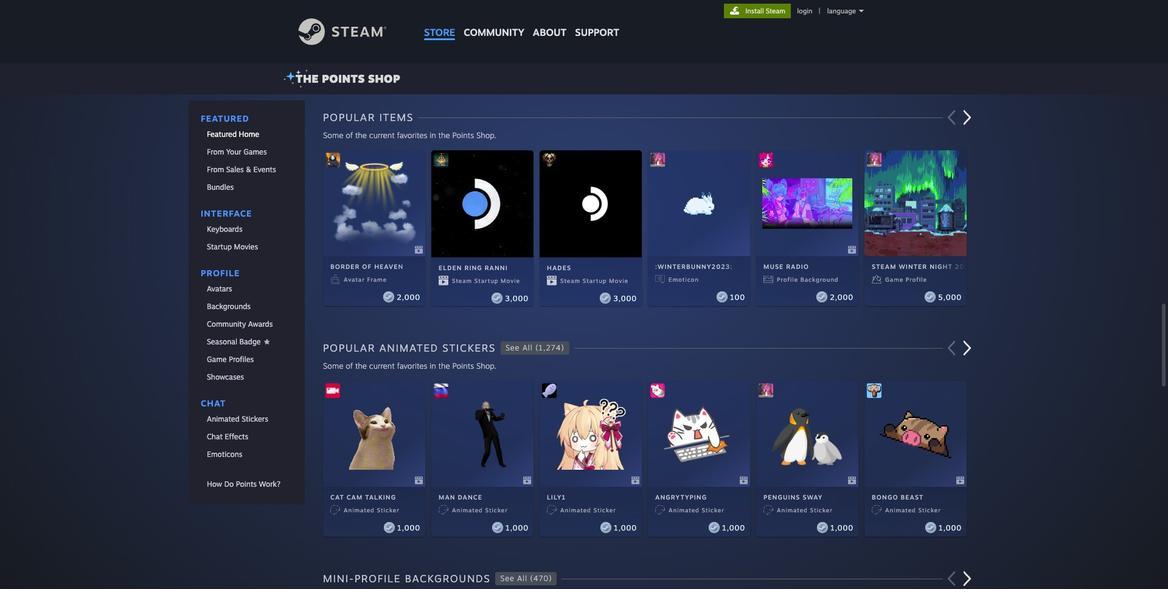 Task type: locate. For each thing, give the bounding box(es) containing it.
events
[[254, 165, 276, 174]]

featured home
[[207, 130, 259, 139]]

2023
[[956, 263, 974, 270]]

animated sticker for angrytyping
[[669, 506, 725, 514]]

1 vertical spatial popular
[[323, 342, 376, 354]]

steam down "hades" on the top of page
[[561, 277, 581, 285]]

avatars link
[[189, 281, 305, 297]]

1 horizontal spatial backgrounds
[[405, 572, 491, 585]]

some up stream service icon
[[323, 361, 344, 371]]

2 shop. from the top
[[477, 361, 497, 371]]

1,000 for cat cam talking
[[398, 523, 421, 532]]

store
[[424, 26, 455, 38]]

dance
[[458, 493, 483, 501]]

animated down angrytyping
[[669, 506, 700, 514]]

1 vertical spatial all
[[518, 574, 528, 583]]

from sales & events link
[[189, 161, 305, 178]]

1 horizontal spatial startup
[[475, 277, 499, 285]]

1 vertical spatial game
[[207, 355, 227, 364]]

steam startup movie down "hades" on the top of page
[[561, 277, 629, 285]]

3,000 for elden ring ranni
[[505, 294, 529, 303]]

1 steam startup movie from the left
[[452, 277, 521, 285]]

2 favorites from the top
[[397, 361, 428, 371]]

startup for elden ring ranni
[[475, 277, 499, 285]]

2 some of the current favorites in the points shop. from the top
[[323, 361, 497, 371]]

winter sale 2023 image
[[759, 384, 774, 398]]

animated down "lily1"
[[561, 506, 592, 514]]

2 winter sale 2023 image from the left
[[867, 153, 882, 167]]

see all (470) link
[[491, 572, 557, 586]]

some for popular items
[[323, 130, 344, 140]]

2 horizontal spatial profile
[[906, 276, 928, 283]]

0 horizontal spatial 3,000
[[505, 294, 529, 303]]

lily1
[[547, 493, 566, 501]]

1 some from the top
[[323, 130, 344, 140]]

0 horizontal spatial winter sale 2023 image
[[651, 153, 665, 167]]

animated
[[380, 342, 439, 354], [207, 415, 240, 424], [344, 506, 375, 514], [452, 506, 483, 514], [561, 506, 592, 514], [669, 506, 700, 514], [777, 506, 808, 514], [886, 506, 917, 514]]

emoticon
[[669, 276, 699, 283]]

0 horizontal spatial 2,000
[[397, 293, 421, 302]]

profiles
[[229, 355, 254, 364]]

movie for elden ring ranni
[[501, 277, 521, 285]]

in up the elden ring image
[[430, 130, 436, 140]]

see left "(470)"
[[501, 574, 515, 583]]

2 from from the top
[[207, 165, 224, 174]]

steam
[[766, 7, 786, 15], [872, 263, 897, 270], [452, 277, 472, 285], [561, 277, 581, 285]]

winter sale 2023 image for 100
[[651, 153, 665, 167]]

2,000
[[397, 293, 421, 302], [830, 293, 854, 302]]

1 popular from the top
[[323, 111, 376, 124]]

1 shop. from the top
[[477, 130, 497, 140]]

game for game profiles
[[207, 355, 227, 364]]

login
[[798, 7, 813, 15]]

0 vertical spatial in
[[430, 130, 436, 140]]

see all (1,274)
[[506, 343, 565, 352]]

favorites for items
[[397, 130, 428, 140]]

mini-profile backgrounds
[[323, 572, 491, 585]]

1 current from the top
[[369, 130, 395, 140]]

animated sticker down sway
[[777, 506, 833, 514]]

2 animated sticker from the left
[[452, 506, 508, 514]]

2 sticker from the left
[[485, 506, 508, 514]]

profile for game profile
[[906, 276, 928, 283]]

2 1,000 from the left
[[506, 523, 529, 532]]

favorites down popular animated stickers
[[397, 361, 428, 371]]

0 horizontal spatial profile
[[355, 572, 401, 585]]

2 vertical spatial of
[[346, 361, 353, 371]]

see inside button
[[501, 574, 515, 583]]

sticker for lily1
[[594, 506, 616, 514]]

3 sticker from the left
[[594, 506, 616, 514]]

radio
[[787, 263, 810, 270]]

1 2,000 from the left
[[397, 293, 421, 302]]

2 popular from the top
[[323, 342, 376, 354]]

see left the (1,274)
[[506, 343, 520, 352]]

3,000 for hades
[[614, 294, 637, 303]]

all for mini-profile backgrounds
[[518, 574, 528, 583]]

1 movie from the left
[[501, 277, 521, 285]]

1 horizontal spatial 3,000
[[614, 294, 637, 303]]

popular down the points shop
[[323, 111, 376, 124]]

animated sticker down "beast"
[[886, 506, 942, 514]]

steam startup movie down ranni
[[452, 277, 521, 285]]

0 vertical spatial all
[[523, 343, 533, 352]]

3,000
[[505, 294, 529, 303], [614, 294, 637, 303]]

badge
[[239, 337, 261, 346]]

1 in from the top
[[430, 130, 436, 140]]

1 animated sticker from the left
[[344, 506, 400, 514]]

2,000 down heaven
[[397, 293, 421, 302]]

sticker for bongo beast
[[919, 506, 942, 514]]

featured home link
[[189, 126, 305, 142]]

startup for hades
[[583, 277, 607, 285]]

see inside button
[[506, 343, 520, 352]]

from for from your games
[[207, 147, 224, 156]]

1 vertical spatial see
[[501, 574, 515, 583]]

startup movies link
[[189, 239, 305, 255]]

angrytyping
[[656, 493, 707, 501]]

popular for popular items
[[323, 111, 376, 124]]

bundles link
[[189, 179, 305, 195]]

game
[[886, 276, 904, 283], [207, 355, 227, 364]]

1 some of the current favorites in the points shop. from the top
[[323, 130, 497, 140]]

current
[[369, 130, 395, 140], [369, 361, 395, 371]]

1,000 for bongo beast
[[939, 523, 962, 532]]

community link
[[460, 0, 529, 44]]

game down the seasonal
[[207, 355, 227, 364]]

0 horizontal spatial steam startup movie
[[452, 277, 521, 285]]

all inside button
[[518, 574, 528, 583]]

favorites down the items
[[397, 130, 428, 140]]

chat effects link
[[189, 429, 305, 445]]

current down popular animated stickers
[[369, 361, 395, 371]]

0 vertical spatial some
[[323, 130, 344, 140]]

5 sticker from the left
[[811, 506, 833, 514]]

1 winter sale 2023 image from the left
[[651, 153, 665, 167]]

1,000 for lily1
[[614, 523, 637, 532]]

animated stickers
[[207, 415, 268, 424]]

steam up game profile at right top
[[872, 263, 897, 270]]

games
[[244, 147, 267, 156]]

points
[[322, 72, 365, 85], [453, 130, 474, 140], [453, 361, 474, 371], [236, 480, 257, 489]]

some
[[323, 130, 344, 140], [323, 361, 344, 371]]

ranni
[[485, 264, 508, 271]]

showcases
[[207, 373, 244, 382]]

some of the current favorites in the points shop. down popular animated stickers
[[323, 361, 497, 371]]

animated sticker down "lily1"
[[561, 506, 616, 514]]

install
[[746, 7, 764, 15]]

0 vertical spatial favorites
[[397, 130, 428, 140]]

animated sticker down dance
[[452, 506, 508, 514]]

animated for man dance
[[452, 506, 483, 514]]

animated down cat cam talking
[[344, 506, 375, 514]]

all left the (1,274)
[[523, 343, 533, 352]]

1,000 for angrytyping
[[723, 523, 746, 532]]

man dance
[[439, 493, 483, 501]]

winter sale 2023 image
[[651, 153, 665, 167], [867, 153, 882, 167]]

1 vertical spatial shop.
[[477, 361, 497, 371]]

6 1,000 from the left
[[939, 523, 962, 532]]

animated down bongo beast
[[886, 506, 917, 514]]

nyaruru fishy fight image
[[542, 384, 557, 398]]

animated sticker
[[344, 506, 400, 514], [452, 506, 508, 514], [561, 506, 616, 514], [669, 506, 725, 514], [777, 506, 833, 514], [886, 506, 942, 514]]

0 vertical spatial from
[[207, 147, 224, 156]]

hades image
[[542, 153, 557, 167]]

support link
[[571, 0, 624, 41]]

from left your
[[207, 147, 224, 156]]

see for mini-profile backgrounds
[[501, 574, 515, 583]]

cam
[[347, 493, 363, 501]]

4 sticker from the left
[[702, 506, 725, 514]]

miss neko 2 image
[[651, 384, 665, 398]]

movie
[[501, 277, 521, 285], [609, 277, 629, 285]]

0 horizontal spatial movie
[[501, 277, 521, 285]]

0 horizontal spatial game
[[207, 355, 227, 364]]

how do points work?
[[207, 480, 281, 489]]

game profiles
[[207, 355, 254, 364]]

winter sale 2023 image for 5,000
[[867, 153, 882, 167]]

some of the current favorites in the points shop.
[[323, 130, 497, 140], [323, 361, 497, 371]]

the points shop link
[[284, 69, 405, 88]]

0 vertical spatial backgrounds
[[207, 302, 251, 311]]

2 movie from the left
[[609, 277, 629, 285]]

2 horizontal spatial startup
[[583, 277, 607, 285]]

of for animated
[[346, 361, 353, 371]]

1 vertical spatial backgrounds
[[405, 572, 491, 585]]

1 horizontal spatial steam startup movie
[[561, 277, 629, 285]]

home
[[239, 130, 259, 139]]

2 2,000 from the left
[[830, 293, 854, 302]]

1 favorites from the top
[[397, 130, 428, 140]]

0 vertical spatial some of the current favorites in the points shop.
[[323, 130, 497, 140]]

some up the peace, death! 2 image
[[323, 130, 344, 140]]

5 animated sticker from the left
[[777, 506, 833, 514]]

profile for mini-profile backgrounds
[[355, 572, 401, 585]]

popular
[[323, 111, 376, 124], [323, 342, 376, 354]]

chat
[[207, 432, 223, 441]]

0 horizontal spatial backgrounds
[[207, 302, 251, 311]]

animated for lily1
[[561, 506, 592, 514]]

the down popular animated stickers
[[355, 361, 367, 371]]

5 1,000 from the left
[[831, 523, 854, 532]]

4 animated sticker from the left
[[669, 506, 725, 514]]

showcases link
[[189, 369, 305, 385]]

game for game profile
[[886, 276, 904, 283]]

talking
[[365, 493, 396, 501]]

roots of pacha image
[[867, 384, 882, 398]]

popular for popular animated stickers
[[323, 342, 376, 354]]

100
[[730, 293, 746, 302]]

community awards link
[[189, 316, 305, 332]]

1 horizontal spatial game
[[886, 276, 904, 283]]

animated for penguins sway
[[777, 506, 808, 514]]

sticker for man dance
[[485, 506, 508, 514]]

1 vertical spatial from
[[207, 165, 224, 174]]

animated down penguins sway
[[777, 506, 808, 514]]

from
[[207, 147, 224, 156], [207, 165, 224, 174]]

3 1,000 from the left
[[614, 523, 637, 532]]

1 3,000 from the left
[[505, 294, 529, 303]]

0 vertical spatial of
[[346, 130, 353, 140]]

in
[[430, 130, 436, 140], [430, 361, 436, 371]]

2 current from the top
[[369, 361, 395, 371]]

keyboards link
[[189, 221, 305, 237]]

1 1,000 from the left
[[398, 523, 421, 532]]

login | language
[[798, 7, 857, 15]]

stickers
[[443, 342, 496, 354], [242, 415, 268, 424]]

0 horizontal spatial stickers
[[242, 415, 268, 424]]

6 sticker from the left
[[919, 506, 942, 514]]

shop. for popular animated stickers
[[477, 361, 497, 371]]

shop. for popular items
[[477, 130, 497, 140]]

0 vertical spatial current
[[369, 130, 395, 140]]

:winterbunny2023:
[[656, 263, 733, 270]]

2 in from the top
[[430, 361, 436, 371]]

2,000 for frame
[[397, 293, 421, 302]]

0 vertical spatial game
[[886, 276, 904, 283]]

penguins sway
[[764, 493, 823, 501]]

1 vertical spatial some of the current favorites in the points shop.
[[323, 361, 497, 371]]

stickers up russian life simulator icon
[[443, 342, 496, 354]]

startup
[[207, 242, 232, 251], [475, 277, 499, 285], [583, 277, 607, 285]]

in up russian life simulator icon
[[430, 361, 436, 371]]

man
[[439, 493, 456, 501]]

global menu navigation
[[420, 0, 624, 44]]

login link
[[795, 7, 815, 15]]

1 sticker from the left
[[377, 506, 400, 514]]

1 horizontal spatial stickers
[[443, 342, 496, 354]]

all inside button
[[523, 343, 533, 352]]

the up russian life simulator icon
[[439, 361, 450, 371]]

russian life simulator image
[[434, 384, 449, 398]]

(1,274)
[[536, 343, 565, 352]]

1 vertical spatial some
[[323, 361, 344, 371]]

backgrounds
[[207, 302, 251, 311], [405, 572, 491, 585]]

1 from from the top
[[207, 147, 224, 156]]

heaven
[[374, 263, 404, 270]]

profile background
[[777, 276, 839, 283]]

from up bundles
[[207, 165, 224, 174]]

current for items
[[369, 130, 395, 140]]

popular up stream service icon
[[323, 342, 376, 354]]

all
[[523, 343, 533, 352], [518, 574, 528, 583]]

1 vertical spatial favorites
[[397, 361, 428, 371]]

some of the current favorites in the points shop. down the items
[[323, 130, 497, 140]]

frame
[[367, 276, 387, 283]]

game profiles link
[[189, 351, 305, 368]]

3 animated sticker from the left
[[561, 506, 616, 514]]

from for from sales & events
[[207, 165, 224, 174]]

4 1,000 from the left
[[723, 523, 746, 532]]

2 some from the top
[[323, 361, 344, 371]]

1 horizontal spatial winter sale 2023 image
[[867, 153, 882, 167]]

sales
[[226, 165, 244, 174]]

1 vertical spatial in
[[430, 361, 436, 371]]

points inside how do points work? link
[[236, 480, 257, 489]]

0 vertical spatial shop.
[[477, 130, 497, 140]]

1 horizontal spatial 2,000
[[830, 293, 854, 302]]

see for popular animated stickers
[[506, 343, 520, 352]]

6 animated sticker from the left
[[886, 506, 942, 514]]

1 vertical spatial stickers
[[242, 415, 268, 424]]

emoticons link
[[189, 446, 305, 463]]

animated sticker down angrytyping
[[669, 506, 725, 514]]

0 vertical spatial popular
[[323, 111, 376, 124]]

current down popular items
[[369, 130, 395, 140]]

1,000
[[398, 523, 421, 532], [506, 523, 529, 532], [614, 523, 637, 532], [723, 523, 746, 532], [831, 523, 854, 532], [939, 523, 962, 532]]

animated down dance
[[452, 506, 483, 514]]

game down winter
[[886, 276, 904, 283]]

some of the current favorites in the points shop. for animated
[[323, 361, 497, 371]]

the
[[355, 130, 367, 140], [439, 130, 450, 140], [355, 361, 367, 371], [439, 361, 450, 371]]

1 horizontal spatial movie
[[609, 277, 629, 285]]

steam right install
[[766, 7, 786, 15]]

2,000 down background at the right of the page
[[830, 293, 854, 302]]

all left "(470)"
[[518, 574, 528, 583]]

2 3,000 from the left
[[614, 294, 637, 303]]

community awards
[[207, 320, 273, 329]]

beast
[[901, 493, 924, 501]]

stickers up chat effects link
[[242, 415, 268, 424]]

0 vertical spatial see
[[506, 343, 520, 352]]

animated sticker down cat cam talking
[[344, 506, 400, 514]]

1 vertical spatial current
[[369, 361, 395, 371]]

points inside the points shop link
[[322, 72, 365, 85]]

2 steam startup movie from the left
[[561, 277, 629, 285]]



Task type: vqa. For each thing, say whether or not it's contained in the screenshot.
SEARCH text box
no



Task type: describe. For each thing, give the bounding box(es) containing it.
avatar frame
[[344, 276, 387, 283]]

see all (470) button
[[496, 572, 557, 586]]

startup movies
[[207, 242, 258, 251]]

bongo
[[872, 493, 899, 501]]

border
[[331, 263, 360, 270]]

emoticons
[[207, 450, 243, 459]]

animated sticker for bongo beast
[[886, 506, 942, 514]]

items
[[380, 111, 414, 124]]

community
[[207, 320, 246, 329]]

all for popular animated stickers
[[523, 343, 533, 352]]

see all (1,274) link
[[496, 342, 570, 355]]

chat effects
[[207, 432, 248, 441]]

animated sticker for cat cam talking
[[344, 506, 400, 514]]

penguins
[[764, 493, 801, 501]]

animated up russian life simulator icon
[[380, 342, 439, 354]]

2,000 for background
[[830, 293, 854, 302]]

install steam link
[[725, 4, 791, 18]]

animated stickers link
[[189, 411, 305, 427]]

animated for angrytyping
[[669, 506, 700, 514]]

animated sticker for lily1
[[561, 506, 616, 514]]

see all (1,274) button
[[501, 342, 570, 355]]

elden ring ranni
[[439, 264, 508, 271]]

from sales & events
[[207, 165, 276, 174]]

0 horizontal spatial startup
[[207, 242, 232, 251]]

&
[[246, 165, 251, 174]]

from your games
[[207, 147, 267, 156]]

peace, death! 2 image
[[326, 153, 340, 167]]

seasonal badge link
[[189, 334, 305, 350]]

game profile
[[886, 276, 928, 283]]

(470)
[[531, 574, 552, 583]]

muse dash image
[[759, 153, 774, 167]]

1 horizontal spatial profile
[[777, 276, 799, 283]]

movie for hades
[[609, 277, 629, 285]]

0 vertical spatial stickers
[[443, 342, 496, 354]]

of for items
[[346, 130, 353, 140]]

1,000 for penguins sway
[[831, 523, 854, 532]]

1,000 for man dance
[[506, 523, 529, 532]]

background
[[801, 276, 839, 283]]

community
[[464, 26, 525, 38]]

some of the current favorites in the points shop. for items
[[323, 130, 497, 140]]

in for animated
[[430, 361, 436, 371]]

muse
[[764, 263, 784, 270]]

mini-
[[323, 572, 355, 585]]

steam startup movie for hades
[[561, 277, 629, 285]]

about
[[533, 26, 567, 38]]

the up the elden ring image
[[439, 130, 450, 140]]

how do points work? link
[[189, 476, 305, 492]]

bongo beast
[[872, 493, 924, 501]]

in for items
[[430, 130, 436, 140]]

avatars
[[207, 284, 232, 293]]

language
[[828, 7, 857, 15]]

animated for cat cam talking
[[344, 506, 375, 514]]

cat
[[331, 493, 344, 501]]

account menu navigation
[[725, 4, 871, 18]]

support
[[575, 26, 620, 38]]

featured
[[207, 130, 237, 139]]

night
[[930, 263, 953, 270]]

your
[[226, 147, 242, 156]]

winter
[[899, 263, 928, 270]]

steam inside the account menu navigation
[[766, 7, 786, 15]]

steam winter night 2023
[[872, 263, 974, 270]]

favorites for animated
[[397, 361, 428, 371]]

elden ring image
[[434, 153, 449, 167]]

bundles
[[207, 183, 234, 192]]

install steam
[[746, 7, 786, 15]]

animated up chat effects
[[207, 415, 240, 424]]

backgrounds link
[[189, 298, 305, 315]]

link to the steam homepage image
[[298, 18, 405, 45]]

store link
[[420, 0, 460, 44]]

5,000
[[939, 293, 962, 302]]

sticker for angrytyping
[[702, 506, 725, 514]]

effects
[[225, 432, 248, 441]]

some for popular animated stickers
[[323, 361, 344, 371]]

steam down elden ring ranni
[[452, 277, 472, 285]]

cat cam talking
[[331, 493, 396, 501]]

1 vertical spatial of
[[362, 263, 372, 270]]

hades
[[547, 264, 572, 271]]

|
[[819, 7, 821, 15]]

ring
[[465, 264, 483, 271]]

from your games link
[[189, 144, 305, 160]]

animated sticker for man dance
[[452, 506, 508, 514]]

how
[[207, 480, 222, 489]]

work?
[[259, 480, 281, 489]]

sway
[[803, 493, 823, 501]]

the
[[296, 72, 319, 85]]

sticker for penguins sway
[[811, 506, 833, 514]]

stream service image
[[326, 384, 340, 398]]

current for animated
[[369, 361, 395, 371]]

animated for bongo beast
[[886, 506, 917, 514]]

steam startup movie for elden ring ranni
[[452, 277, 521, 285]]

sticker for cat cam talking
[[377, 506, 400, 514]]

keyboards
[[207, 225, 243, 234]]

seasonal
[[207, 337, 237, 346]]

the down popular items
[[355, 130, 367, 140]]

popular items
[[323, 111, 414, 124]]

animated sticker for penguins sway
[[777, 506, 833, 514]]

see all (470)
[[501, 574, 552, 583]]

seasonal badge
[[207, 337, 261, 346]]

the points shop
[[296, 72, 401, 85]]



